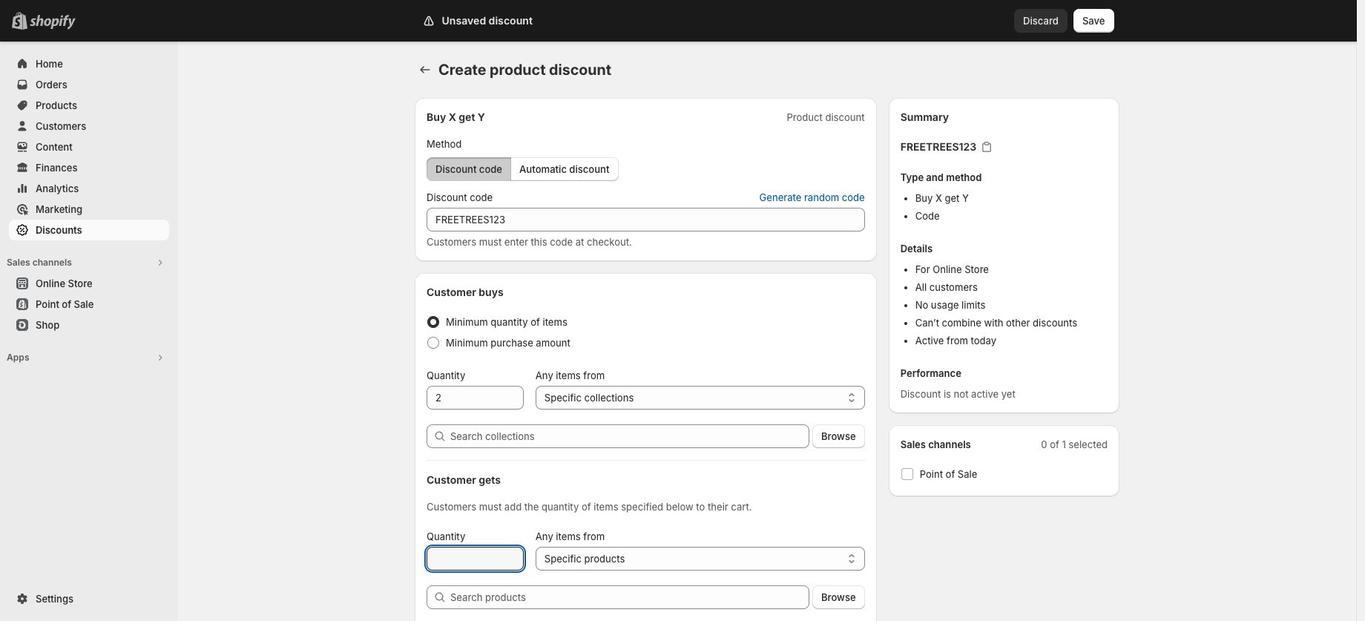 Task type: vqa. For each thing, say whether or not it's contained in the screenshot.
'search products' text field
yes



Task type: locate. For each thing, give the bounding box(es) containing it.
None text field
[[427, 386, 524, 410], [427, 547, 524, 571], [427, 386, 524, 410], [427, 547, 524, 571]]

shopify image
[[30, 15, 76, 30]]

Search collections text field
[[451, 425, 810, 448]]

Search products text field
[[451, 586, 810, 609]]

None text field
[[427, 208, 865, 232]]



